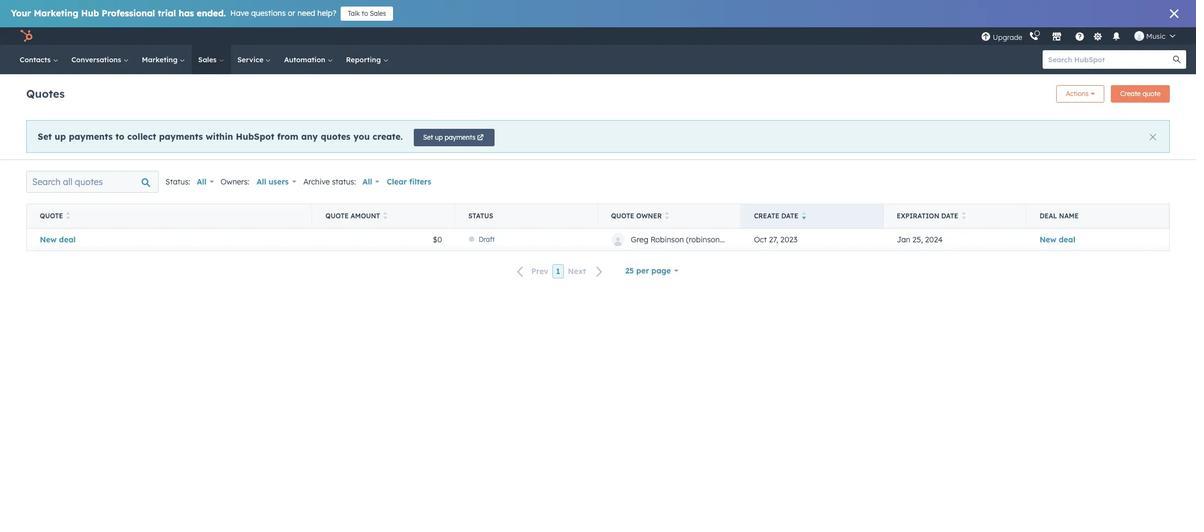 Task type: vqa. For each thing, say whether or not it's contained in the screenshot.
work
no



Task type: locate. For each thing, give the bounding box(es) containing it.
1 horizontal spatial press to sort. image
[[962, 212, 966, 220]]

0 horizontal spatial up
[[55, 131, 66, 142]]

press to sort. image right date
[[962, 212, 966, 220]]

1 all button from the left
[[197, 174, 214, 190]]

calling icon button
[[1025, 29, 1044, 43]]

jan 25, 2024
[[897, 235, 943, 245]]

greg
[[631, 235, 649, 245]]

1 horizontal spatial create
[[1121, 90, 1141, 98]]

quote for quote
[[40, 212, 63, 220]]

create for create date
[[754, 212, 780, 220]]

prev button
[[511, 265, 552, 279]]

your marketing hub professional trial has ended. have questions or need help?
[[11, 8, 337, 19]]

set down quotes
[[38, 131, 52, 142]]

1 press to sort. image from the left
[[384, 212, 388, 220]]

calling icon image
[[1029, 32, 1039, 42]]

0 horizontal spatial to
[[115, 131, 124, 142]]

set up payments link
[[414, 129, 495, 146]]

create for create quote
[[1121, 90, 1141, 98]]

2 all from the left
[[257, 177, 266, 187]]

2 deal from the left
[[1059, 235, 1076, 245]]

all right status:
[[197, 177, 207, 187]]

talk to sales button
[[341, 7, 393, 21]]

questions
[[251, 8, 286, 18]]

quote owner
[[611, 212, 662, 220]]

set
[[38, 131, 52, 142], [423, 133, 433, 141]]

0 horizontal spatial deal
[[59, 235, 76, 245]]

1 vertical spatial marketing
[[142, 55, 180, 64]]

27,
[[769, 235, 779, 245]]

marketing left hub
[[34, 8, 78, 19]]

menu
[[980, 27, 1183, 45]]

up right create. in the left top of the page
[[435, 133, 443, 141]]

menu containing music
[[980, 27, 1183, 45]]

1 horizontal spatial to
[[362, 9, 368, 17]]

press to sort. image right owner
[[665, 212, 669, 220]]

2 press to sort. image from the left
[[665, 212, 669, 220]]

press to sort. image right amount
[[384, 212, 388, 220]]

actions
[[1066, 90, 1089, 98], [278, 242, 301, 251]]

date
[[782, 212, 799, 220]]

archive
[[303, 177, 330, 187]]

0 horizontal spatial all button
[[197, 174, 214, 190]]

0 horizontal spatial set
[[38, 131, 52, 142]]

press to sort. element right date
[[962, 212, 966, 221]]

Search search field
[[26, 171, 159, 193]]

0 vertical spatial sales
[[370, 9, 386, 17]]

0 vertical spatial actions
[[1066, 90, 1089, 98]]

set inside set up payments link
[[423, 133, 433, 141]]

0 horizontal spatial actions
[[278, 242, 301, 251]]

you
[[353, 131, 370, 142]]

(robinsongreg175@gmail.com)
[[686, 235, 796, 245]]

up
[[55, 131, 66, 142], [435, 133, 443, 141]]

professional
[[102, 8, 155, 19]]

marketing down trial
[[142, 55, 180, 64]]

1 horizontal spatial all button
[[363, 174, 380, 190]]

1 horizontal spatial all
[[257, 177, 266, 187]]

2 horizontal spatial quote
[[611, 212, 635, 220]]

2 horizontal spatial payments
[[445, 133, 476, 141]]

all button
[[197, 174, 214, 190], [363, 174, 380, 190]]

0 horizontal spatial new deal
[[40, 235, 76, 245]]

2 press to sort. image from the left
[[962, 212, 966, 220]]

1 vertical spatial actions button
[[271, 240, 314, 254]]

2024
[[925, 235, 943, 245]]

music
[[1147, 32, 1166, 40]]

0 horizontal spatial new
[[40, 235, 57, 245]]

sales link
[[192, 45, 231, 74]]

set right create. in the left top of the page
[[423, 133, 433, 141]]

to left collect
[[115, 131, 124, 142]]

1 deal from the left
[[59, 235, 76, 245]]

create left quote
[[1121, 90, 1141, 98]]

1 quote from the left
[[40, 212, 63, 220]]

all right the status:
[[363, 177, 372, 187]]

1 horizontal spatial set
[[423, 133, 433, 141]]

1 vertical spatial sales
[[198, 55, 219, 64]]

3 press to sort. element from the left
[[665, 212, 669, 221]]

create
[[1121, 90, 1141, 98], [754, 212, 780, 220]]

0 horizontal spatial press to sort. image
[[66, 212, 70, 220]]

0 horizontal spatial quote
[[40, 212, 63, 220]]

1 vertical spatial actions
[[278, 242, 301, 251]]

to inside set up payments to collect payments within hubspot from any quotes you create. alert
[[115, 131, 124, 142]]

deal name
[[1040, 212, 1079, 220]]

up down quotes
[[55, 131, 66, 142]]

conversations
[[71, 55, 123, 64]]

page
[[652, 266, 671, 276]]

clear
[[387, 177, 407, 187]]

0 horizontal spatial marketing
[[34, 8, 78, 19]]

set up payments to collect payments within hubspot from any quotes you create.
[[38, 131, 403, 142]]

to right 'talk'
[[362, 9, 368, 17]]

expiration
[[897, 212, 940, 220]]

new deal button
[[40, 235, 284, 245]]

press to sort. image down search search field
[[66, 212, 70, 220]]

name
[[1060, 212, 1079, 220]]

1 horizontal spatial deal
[[1059, 235, 1076, 245]]

marketing
[[34, 8, 78, 19], [142, 55, 180, 64]]

create inside button
[[1121, 90, 1141, 98]]

settings image
[[1094, 32, 1103, 42]]

0 vertical spatial create
[[1121, 90, 1141, 98]]

press to sort. image for quote
[[66, 212, 70, 220]]

quote left amount
[[326, 212, 349, 220]]

date
[[942, 212, 959, 220]]

quote amount
[[326, 212, 380, 220]]

prev
[[532, 267, 549, 277]]

1 horizontal spatial quote
[[326, 212, 349, 220]]

1 vertical spatial to
[[115, 131, 124, 142]]

0 vertical spatial marketing
[[34, 8, 78, 19]]

up for set up payments to collect payments within hubspot from any quotes you create.
[[55, 131, 66, 142]]

deal
[[59, 235, 76, 245], [1059, 235, 1076, 245]]

contacts
[[20, 55, 53, 64]]

all left users
[[257, 177, 266, 187]]

from
[[277, 131, 299, 142]]

has
[[179, 8, 194, 19]]

press to sort. element right owner
[[665, 212, 669, 221]]

sales
[[370, 9, 386, 17], [198, 55, 219, 64]]

hub
[[81, 8, 99, 19]]

all button left clear
[[363, 174, 380, 190]]

trial
[[158, 8, 176, 19]]

1 press to sort. image from the left
[[66, 212, 70, 220]]

press to sort. element
[[66, 212, 70, 221], [384, 212, 388, 221], [665, 212, 669, 221], [962, 212, 966, 221]]

1 horizontal spatial press to sort. image
[[665, 212, 669, 220]]

0 horizontal spatial actions button
[[271, 240, 314, 254]]

1 horizontal spatial actions button
[[1057, 85, 1105, 103]]

sales right 'talk'
[[370, 9, 386, 17]]

4 press to sort. element from the left
[[962, 212, 966, 221]]

quotes
[[321, 131, 351, 142]]

quote for quote amount
[[326, 212, 349, 220]]

$0
[[433, 235, 442, 245]]

all button right status:
[[197, 174, 214, 190]]

ended.
[[197, 8, 226, 19]]

1 horizontal spatial sales
[[370, 9, 386, 17]]

payments
[[69, 131, 113, 142], [159, 131, 203, 142], [445, 133, 476, 141]]

press to sort. element for quote
[[66, 212, 70, 221]]

sales inside 'talk to sales' button
[[370, 9, 386, 17]]

1 horizontal spatial up
[[435, 133, 443, 141]]

reporting link
[[340, 45, 395, 74]]

1 horizontal spatial marketing
[[142, 55, 180, 64]]

quote
[[1143, 90, 1161, 98]]

press to sort. image
[[384, 212, 388, 220], [962, 212, 966, 220]]

3 quote from the left
[[611, 212, 635, 220]]

hubspot link
[[13, 29, 41, 43]]

quote left owner
[[611, 212, 635, 220]]

0 horizontal spatial sales
[[198, 55, 219, 64]]

quote down search search field
[[40, 212, 63, 220]]

press to sort. element down search search field
[[66, 212, 70, 221]]

2 horizontal spatial all
[[363, 177, 372, 187]]

clear filters button
[[380, 171, 439, 193]]

3 all from the left
[[363, 177, 372, 187]]

help image
[[1075, 32, 1085, 42]]

0 vertical spatial actions button
[[1057, 85, 1105, 103]]

notifications image
[[1112, 32, 1122, 42]]

press to sort. element right amount
[[384, 212, 388, 221]]

hubspot
[[236, 131, 274, 142]]

marketplaces button
[[1046, 27, 1069, 45]]

to inside 'talk to sales' button
[[362, 9, 368, 17]]

marketplaces image
[[1052, 32, 1062, 42]]

2 press to sort. element from the left
[[384, 212, 388, 221]]

1 vertical spatial create
[[754, 212, 780, 220]]

1 press to sort. element from the left
[[66, 212, 70, 221]]

1 horizontal spatial new
[[1040, 235, 1057, 245]]

0 horizontal spatial all
[[197, 177, 207, 187]]

greg robinson (robinsongreg175@gmail.com)
[[631, 235, 796, 245]]

0 horizontal spatial press to sort. image
[[384, 212, 388, 220]]

press to sort. image
[[66, 212, 70, 220], [665, 212, 669, 220]]

0 vertical spatial to
[[362, 9, 368, 17]]

2 quote from the left
[[326, 212, 349, 220]]

payments for set up payments to collect payments within hubspot from any quotes you create.
[[69, 131, 113, 142]]

sales left service
[[198, 55, 219, 64]]

set for set up payments to collect payments within hubspot from any quotes you create.
[[38, 131, 52, 142]]

2023
[[781, 235, 798, 245]]

0 horizontal spatial payments
[[69, 131, 113, 142]]

to
[[362, 9, 368, 17], [115, 131, 124, 142]]

status:
[[165, 177, 190, 187]]

quotes banner
[[26, 82, 1170, 103]]

1 horizontal spatial new deal
[[1040, 235, 1076, 245]]

all
[[197, 177, 207, 187], [257, 177, 266, 187], [363, 177, 372, 187]]

set up payments to collect payments within hubspot from any quotes you create. alert
[[26, 120, 1170, 153]]

1 horizontal spatial actions
[[1066, 90, 1089, 98]]

create left date
[[754, 212, 780, 220]]

0 horizontal spatial create
[[754, 212, 780, 220]]

create date
[[754, 212, 799, 220]]

next
[[568, 267, 586, 277]]

help button
[[1071, 27, 1089, 45]]

2 all button from the left
[[363, 174, 380, 190]]



Task type: describe. For each thing, give the bounding box(es) containing it.
contacts link
[[13, 45, 65, 74]]

next button
[[564, 265, 610, 279]]

press to sort. element for quote owner
[[665, 212, 669, 221]]

have
[[230, 8, 249, 18]]

automation
[[284, 55, 328, 64]]

up for set up payments
[[435, 133, 443, 141]]

search image
[[1174, 56, 1181, 63]]

actions button inside quotes banner
[[1057, 85, 1105, 103]]

descending sort. press to sort ascending. image
[[802, 212, 806, 220]]

archive status:
[[303, 177, 356, 187]]

1 button
[[552, 264, 564, 279]]

1 all from the left
[[197, 177, 207, 187]]

page section element
[[0, 74, 1197, 159]]

automation link
[[278, 45, 340, 74]]

new deal link
[[1040, 235, 1157, 245]]

notifications button
[[1107, 27, 1126, 45]]

jan
[[897, 235, 911, 245]]

reporting
[[346, 55, 383, 64]]

clear filters
[[387, 177, 432, 187]]

quotes
[[26, 87, 65, 100]]

status:
[[332, 177, 356, 187]]

conversations link
[[65, 45, 135, 74]]

close image
[[1150, 134, 1157, 140]]

any
[[301, 131, 318, 142]]

service link
[[231, 45, 278, 74]]

create quote button
[[1111, 85, 1170, 103]]

pagination navigation
[[511, 264, 610, 279]]

robinson
[[651, 235, 684, 245]]

status
[[469, 212, 493, 220]]

all users
[[257, 177, 289, 187]]

users
[[269, 177, 289, 187]]

all inside all users popup button
[[257, 177, 266, 187]]

upgrade image
[[981, 32, 991, 42]]

music button
[[1128, 27, 1182, 45]]

help?
[[317, 8, 337, 18]]

owners:
[[221, 177, 250, 187]]

hubspot image
[[20, 29, 33, 43]]

search button
[[1168, 50, 1187, 69]]

press to sort. element for expiration date
[[962, 212, 966, 221]]

per
[[637, 266, 649, 276]]

greg robinson image
[[1135, 31, 1145, 41]]

1 new from the left
[[40, 235, 57, 245]]

marketing inside marketing link
[[142, 55, 180, 64]]

or
[[288, 8, 295, 18]]

talk to sales
[[348, 9, 386, 17]]

need
[[298, 8, 315, 18]]

filters
[[409, 177, 432, 187]]

create quote
[[1121, 90, 1161, 98]]

talk
[[348, 9, 360, 17]]

marketing link
[[135, 45, 192, 74]]

status column header
[[455, 204, 598, 228]]

press to sort. element for quote amount
[[384, 212, 388, 221]]

actions inside quotes banner
[[1066, 90, 1089, 98]]

create.
[[373, 131, 403, 142]]

Search HubSpot search field
[[1043, 50, 1177, 69]]

deal
[[1040, 212, 1058, 220]]

oct
[[754, 235, 767, 245]]

deal name column header
[[1027, 204, 1170, 228]]

amount
[[351, 212, 380, 220]]

upgrade
[[993, 32, 1023, 41]]

sales inside the sales link
[[198, 55, 219, 64]]

press to sort. image for quote owner
[[665, 212, 669, 220]]

1 horizontal spatial payments
[[159, 131, 203, 142]]

all users button
[[250, 171, 297, 193]]

25 per page
[[626, 266, 671, 276]]

draft
[[479, 235, 495, 244]]

collect
[[127, 131, 156, 142]]

oct 27, 2023
[[754, 235, 798, 245]]

close image
[[1170, 9, 1179, 18]]

press to sort. image for quote amount
[[384, 212, 388, 220]]

owner
[[636, 212, 662, 220]]

settings link
[[1092, 30, 1105, 42]]

1
[[556, 267, 560, 276]]

2 new from the left
[[1040, 235, 1057, 245]]

25
[[626, 266, 634, 276]]

1 new deal from the left
[[40, 235, 76, 245]]

expiration date
[[897, 212, 959, 220]]

descending sort. press to sort ascending. element
[[802, 212, 806, 221]]

quote for quote owner
[[611, 212, 635, 220]]

2 new deal from the left
[[1040, 235, 1076, 245]]

your
[[11, 8, 31, 19]]

within
[[206, 131, 233, 142]]

25 per page button
[[618, 260, 686, 282]]

set up payments
[[423, 133, 476, 141]]

set for set up payments
[[423, 133, 433, 141]]

payments for set up payments
[[445, 133, 476, 141]]

25,
[[913, 235, 923, 245]]

press to sort. image for expiration date
[[962, 212, 966, 220]]

service
[[237, 55, 266, 64]]



